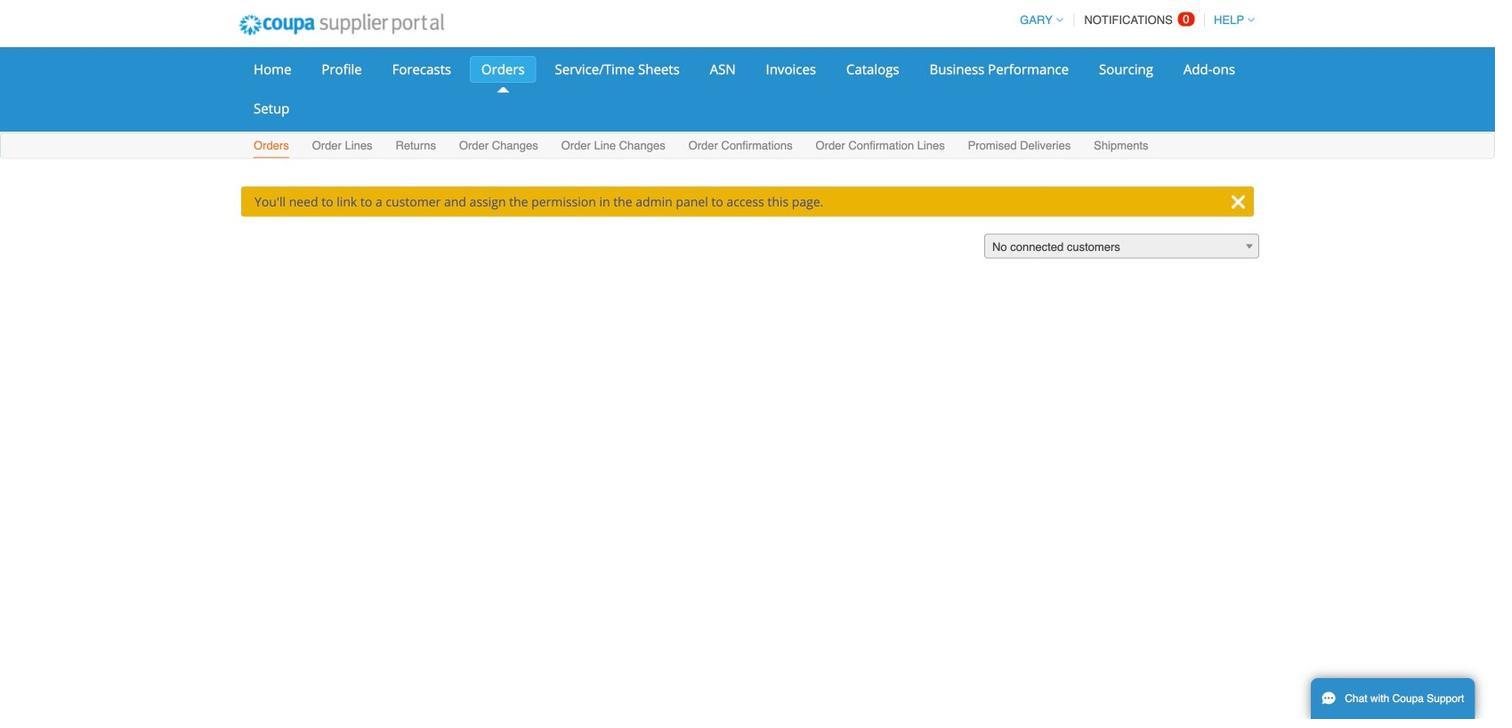 Task type: vqa. For each thing, say whether or not it's contained in the screenshot.
Navigation
yes



Task type: locate. For each thing, give the bounding box(es) containing it.
navigation
[[1012, 3, 1255, 37]]



Task type: describe. For each thing, give the bounding box(es) containing it.
coupa supplier portal image
[[227, 3, 456, 47]]



